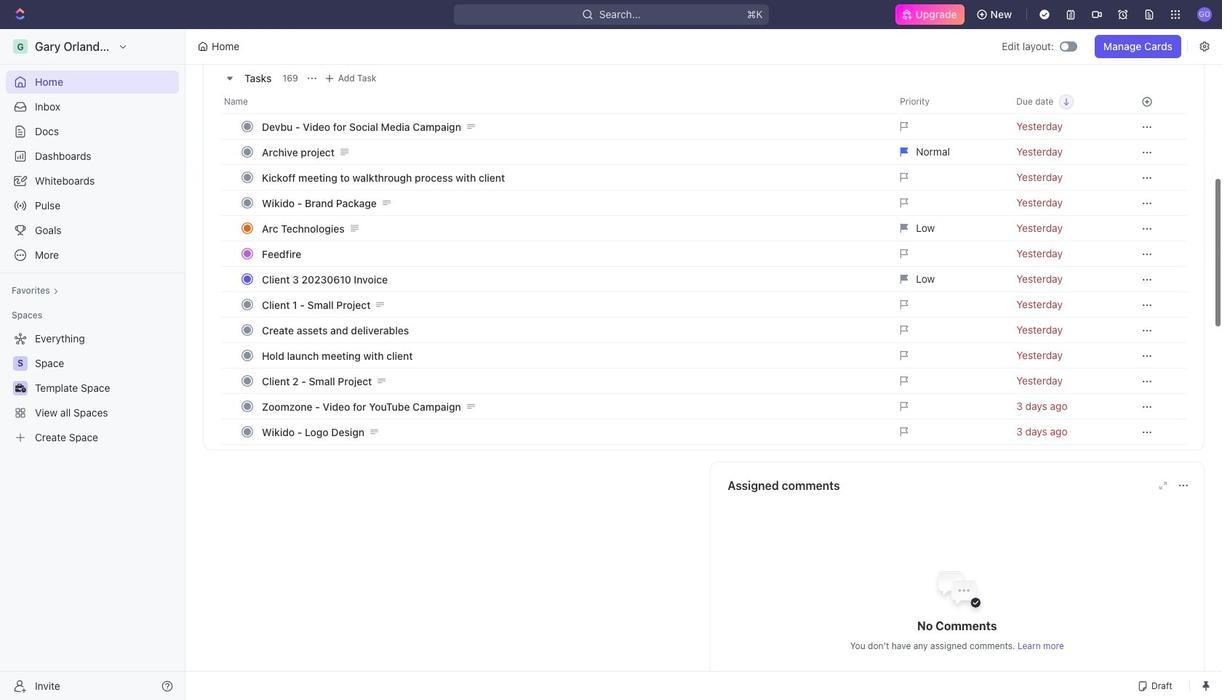 Task type: locate. For each thing, give the bounding box(es) containing it.
tree
[[6, 327, 179, 450]]

business time image
[[15, 384, 26, 393]]



Task type: vqa. For each thing, say whether or not it's contained in the screenshot.
tree
yes



Task type: describe. For each thing, give the bounding box(es) containing it.
space, , element
[[13, 356, 28, 371]]

tree inside sidebar navigation
[[6, 327, 179, 450]]

gary orlando's workspace, , element
[[13, 39, 28, 54]]

sidebar navigation
[[0, 29, 188, 701]]



